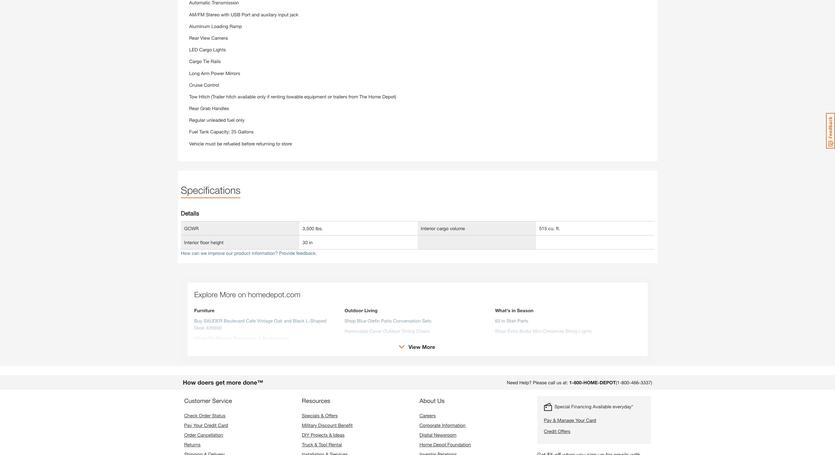 Task type: vqa. For each thing, say whether or not it's contained in the screenshot.
auger
no



Task type: locate. For each thing, give the bounding box(es) containing it.
63 in stair parts link
[[496, 318, 529, 324]]

0 horizontal spatial offers
[[325, 413, 338, 419]]

1 vertical spatial order
[[184, 432, 196, 438]]

1 horizontal spatial light
[[602, 339, 613, 344]]

0 vertical spatial order
[[199, 413, 211, 419]]

with inside buy home decorators collection shelston 13 in. 1-light black and brass farmhouse pendant light fixture with metal shade 20190724113brbk
[[579, 346, 588, 352]]

1 horizontal spatial interior
[[421, 225, 436, 231]]

0 vertical spatial view
[[200, 35, 210, 41]]

how for how doers get more done™
[[183, 379, 196, 386]]

light up shade
[[602, 339, 613, 344]]

0 vertical spatial and
[[252, 12, 260, 17]]

dining up stands on the bottom of page
[[408, 339, 422, 344]]

help?
[[520, 380, 532, 386]]

shop left blue
[[345, 318, 356, 324]]

& up military discount benefit link
[[321, 413, 324, 419]]

special financing available everyday*
[[555, 404, 634, 410]]

with left usb
[[221, 12, 230, 17]]

0 vertical spatial offers
[[325, 413, 338, 419]]

cruise
[[189, 82, 203, 88]]

depot
[[600, 380, 616, 386]]

need
[[507, 380, 519, 386]]

aluminum loading ramp
[[189, 23, 242, 29]]

buy up desk
[[194, 318, 202, 324]]

home right the
[[369, 94, 381, 99]]

season
[[517, 308, 534, 313]]

1 horizontal spatial in
[[502, 318, 506, 324]]

jack
[[290, 12, 299, 17]]

lights down camera
[[213, 47, 226, 52]]

rated
[[368, 349, 380, 355]]

about us
[[420, 397, 445, 405]]

0 vertical spatial more
[[220, 290, 236, 299]]

0 horizontal spatial in
[[309, 239, 313, 245]]

vintage
[[257, 318, 273, 324]]

regular unleaded fuel only
[[189, 117, 245, 123]]

specials
[[302, 413, 320, 419]]

0 vertical spatial dining
[[402, 328, 415, 334]]

information
[[442, 423, 466, 428]]

explore
[[194, 290, 218, 299]]

more inside button
[[422, 344, 436, 350]]

home depot foundation
[[420, 442, 471, 448]]

0 vertical spatial black
[[293, 318, 305, 324]]

cargo
[[437, 225, 449, 231]]

hampton bay swivel outdoor dining chairs
[[345, 339, 436, 344]]

1 horizontal spatial view
[[409, 344, 421, 350]]

pay
[[544, 418, 552, 423], [184, 423, 192, 428]]

0 horizontal spatial light
[[552, 346, 563, 352]]

cargo tie rails
[[189, 59, 221, 64]]

0 vertical spatial with
[[221, 12, 230, 17]]

2 vertical spatial home
[[420, 442, 432, 448]]

us
[[557, 380, 562, 386]]

1 horizontal spatial credit
[[544, 429, 557, 434]]

your down financing
[[576, 418, 585, 423]]

0 vertical spatial rear
[[189, 35, 199, 41]]

resources
[[302, 397, 331, 405]]

cargo up cargo tie rails
[[199, 47, 212, 52]]

cover
[[370, 328, 382, 334]]

customer service
[[184, 397, 232, 405]]

black left l-
[[293, 318, 305, 324]]

0 horizontal spatial and
[[252, 12, 260, 17]]

from
[[349, 94, 358, 99]]

1 rear from the top
[[189, 35, 199, 41]]

card up credit offers link
[[587, 418, 597, 423]]

and inside buy sauder boulevard cafe vintage oak and black l-shaped desk 420650
[[284, 318, 292, 324]]

0 horizontal spatial card
[[218, 423, 228, 428]]

cargo left 'tie' at top
[[189, 59, 202, 64]]

arc highly rated hammock stands
[[345, 349, 419, 355]]

0 horizontal spatial black
[[293, 318, 305, 324]]

pay up credit offers
[[544, 418, 552, 423]]

0 vertical spatial home
[[369, 94, 381, 99]]

capacity:
[[210, 129, 230, 135]]

1 horizontal spatial home
[[420, 442, 432, 448]]

black up shade
[[614, 339, 626, 344]]

storage
[[216, 335, 233, 341]]

check
[[184, 413, 198, 419]]

dining
[[402, 328, 415, 334], [408, 339, 422, 344]]

credit offers
[[544, 429, 571, 434]]

specials & offers link
[[302, 413, 338, 419]]

1 vertical spatial how
[[183, 379, 196, 386]]

0 vertical spatial outdoor
[[345, 308, 363, 313]]

0 vertical spatial credit
[[204, 423, 217, 428]]

0 horizontal spatial buy
[[194, 318, 202, 324]]

1 horizontal spatial 1-
[[598, 339, 602, 344]]

our
[[226, 250, 233, 256]]

everyday*
[[613, 404, 634, 410]]

shop for shop extra bulbs mini christmas string lights
[[496, 328, 507, 334]]

credit down pay & manage your card
[[544, 429, 557, 434]]

buy home decorators collection shelston 13 in. 1-light black and brass farmhouse pendant light fixture with metal shade 20190724113brbk link
[[496, 339, 635, 359]]

1 vertical spatial light
[[552, 346, 563, 352]]

0 horizontal spatial 800-
[[574, 380, 584, 386]]

1 vertical spatial home
[[505, 339, 518, 344]]

1- inside buy home decorators collection shelston 13 in. 1-light black and brass farmhouse pendant light fixture with metal shade 20190724113brbk
[[598, 339, 602, 344]]

& left tool
[[315, 442, 318, 448]]

gcwr
[[184, 225, 199, 231]]

3337)
[[641, 380, 653, 386]]

view right the more link icon
[[409, 344, 421, 350]]

pay down check
[[184, 423, 192, 428]]

0 vertical spatial in
[[309, 239, 313, 245]]

truck & tool rental
[[302, 442, 342, 448]]

and inside buy home decorators collection shelston 13 in. 1-light black and brass farmhouse pendant light fixture with metal shade 20190724113brbk
[[627, 339, 635, 344]]

how left can
[[181, 250, 191, 256]]

view inside view more button
[[409, 344, 421, 350]]

& left manage
[[554, 418, 557, 423]]

1 vertical spatial 1-
[[570, 380, 574, 386]]

0 vertical spatial light
[[602, 339, 613, 344]]

30
[[303, 239, 308, 245]]

offers inside credit offers link
[[558, 429, 571, 434]]

fixture
[[564, 346, 578, 352]]

1 vertical spatial interior
[[184, 239, 199, 245]]

home
[[369, 94, 381, 99], [505, 339, 518, 344], [420, 442, 432, 448]]

buy sauder boulevard cafe vintage oak and black l-shaped desk 420650 link
[[194, 318, 327, 331]]

1 horizontal spatial offers
[[558, 429, 571, 434]]

pay for pay your credit card
[[184, 423, 192, 428]]

order up pay your credit card link
[[199, 413, 211, 419]]

home inside buy home decorators collection shelston 13 in. 1-light black and brass farmhouse pendant light fixture with metal shade 20190724113brbk
[[505, 339, 518, 344]]

feedback.
[[297, 250, 317, 256]]

black
[[293, 318, 305, 324], [614, 339, 626, 344]]

credit up cancellation
[[204, 423, 217, 428]]

in right 30
[[309, 239, 313, 245]]

in up 63 in stair parts
[[512, 308, 516, 313]]

order cancellation link
[[184, 432, 223, 438]]

removable cover outdoor dining chairs
[[345, 328, 430, 334]]

rear left the grab
[[189, 105, 199, 111]]

2 rear from the top
[[189, 105, 199, 111]]

1 vertical spatial view
[[409, 344, 421, 350]]

returning
[[256, 141, 275, 146]]

black inside buy sauder boulevard cafe vintage oak and black l-shaped desk 420650
[[293, 318, 305, 324]]

interior cargo volume
[[421, 225, 465, 231]]

outdoor up blue
[[345, 308, 363, 313]]

us
[[438, 397, 445, 405]]

1 vertical spatial shop
[[496, 328, 507, 334]]

only right fuel at the left top of page
[[236, 117, 245, 123]]

0 horizontal spatial shop
[[345, 318, 356, 324]]

0 horizontal spatial pay
[[184, 423, 192, 428]]

shop down 63
[[496, 328, 507, 334]]

more
[[220, 290, 236, 299], [422, 344, 436, 350]]

0 vertical spatial interior
[[421, 225, 436, 231]]

shop extra bulbs mini christmas string lights
[[496, 328, 592, 334]]

file
[[208, 335, 215, 341]]

how for how can we improve our product information? provide feedback.
[[181, 250, 191, 256]]

offers
[[325, 413, 338, 419], [558, 429, 571, 434]]

highly
[[353, 349, 366, 355]]

1 vertical spatial cargo
[[189, 59, 202, 64]]

0 vertical spatial buy
[[194, 318, 202, 324]]

floor
[[200, 239, 210, 245]]

0 vertical spatial how
[[181, 250, 191, 256]]

0 vertical spatial chairs
[[417, 328, 430, 334]]

3,500
[[303, 225, 314, 231]]

pay your credit card link
[[184, 423, 228, 428]]

extra
[[508, 328, 519, 334]]

in right 63
[[502, 318, 506, 324]]

only left if
[[257, 94, 266, 99]]

cafe
[[246, 318, 256, 324]]

1- right at:
[[570, 380, 574, 386]]

0 horizontal spatial lights
[[213, 47, 226, 52]]

1 horizontal spatial more
[[422, 344, 436, 350]]

home down extra
[[505, 339, 518, 344]]

rear up led
[[189, 35, 199, 41]]

1 horizontal spatial with
[[579, 346, 588, 352]]

auxilary
[[261, 12, 277, 17]]

interior up can
[[184, 239, 199, 245]]

1 vertical spatial with
[[579, 346, 588, 352]]

offers up the discount
[[325, 413, 338, 419]]

black inside buy home decorators collection shelston 13 in. 1-light black and brass farmhouse pendant light fixture with metal shade 20190724113brbk
[[614, 339, 626, 344]]

rails
[[211, 59, 221, 64]]

shop
[[345, 318, 356, 324], [496, 328, 507, 334]]

800- right at:
[[574, 380, 584, 386]]

0 horizontal spatial interior
[[184, 239, 199, 245]]

light down collection
[[552, 346, 563, 352]]

order up returns link
[[184, 432, 196, 438]]

2 horizontal spatial home
[[505, 339, 518, 344]]

more right stands on the bottom of page
[[422, 344, 436, 350]]

returns link
[[184, 442, 201, 448]]

bay
[[366, 339, 374, 344]]

how can we improve our product information? provide feedback.
[[181, 250, 317, 256]]

farmhouse
[[509, 346, 532, 352]]

truck
[[302, 442, 313, 448]]

1 vertical spatial only
[[236, 117, 245, 123]]

in
[[309, 239, 313, 245], [512, 308, 516, 313], [502, 318, 506, 324]]

more left on
[[220, 290, 236, 299]]

2 vertical spatial and
[[627, 339, 635, 344]]

1 800- from the left
[[574, 380, 584, 386]]

0 vertical spatial 1-
[[598, 339, 602, 344]]

how doers get more done™
[[183, 379, 263, 386]]

1 vertical spatial offers
[[558, 429, 571, 434]]

dining down the conversation
[[402, 328, 415, 334]]

2 vertical spatial in
[[502, 318, 506, 324]]

buy inside buy home decorators collection shelston 13 in. 1-light black and brass farmhouse pendant light fixture with metal shade 20190724113brbk
[[496, 339, 504, 344]]

card down the status
[[218, 423, 228, 428]]

we
[[201, 250, 207, 256]]

offers down manage
[[558, 429, 571, 434]]

1 horizontal spatial buy
[[496, 339, 504, 344]]

0 vertical spatial shop
[[345, 318, 356, 324]]

shelston
[[565, 339, 584, 344]]

how can we improve our product information? provide feedback. link
[[181, 250, 317, 256]]

collection
[[543, 339, 564, 344]]

your up the "order cancellation" link
[[194, 423, 203, 428]]

2 horizontal spatial in
[[512, 308, 516, 313]]

0 horizontal spatial more
[[220, 290, 236, 299]]

0 horizontal spatial home
[[369, 94, 381, 99]]

buy sauder boulevard cafe vintage oak and black l-shaped desk 420650
[[194, 318, 327, 331]]

& left ideas
[[329, 432, 332, 438]]

1 horizontal spatial black
[[614, 339, 626, 344]]

1 vertical spatial black
[[614, 339, 626, 344]]

1 horizontal spatial order
[[199, 413, 211, 419]]

conversation
[[393, 318, 421, 324]]

1 vertical spatial buy
[[496, 339, 504, 344]]

lights up "13"
[[579, 328, 592, 334]]

buy up brass
[[496, 339, 504, 344]]

1 vertical spatial and
[[284, 318, 292, 324]]

view up led cargo lights
[[200, 35, 210, 41]]

outdoor up the more link icon
[[390, 339, 407, 344]]

doers
[[198, 379, 214, 386]]

with down "13"
[[579, 346, 588, 352]]

or
[[328, 94, 332, 99]]

interior left cargo
[[421, 225, 436, 231]]

1 horizontal spatial pay
[[544, 418, 552, 423]]

2 horizontal spatial and
[[627, 339, 635, 344]]

1 vertical spatial lights
[[579, 328, 592, 334]]

in for 30
[[309, 239, 313, 245]]

diy
[[302, 432, 310, 438]]

1 horizontal spatial only
[[257, 94, 266, 99]]

(trailer
[[211, 94, 225, 99]]

1 vertical spatial more
[[422, 344, 436, 350]]

0 horizontal spatial order
[[184, 432, 196, 438]]

tie
[[203, 59, 210, 64]]

how left doers
[[183, 379, 196, 386]]

more for explore
[[220, 290, 236, 299]]

& for specials & offers
[[321, 413, 324, 419]]

1 horizontal spatial 800-
[[622, 380, 632, 386]]

1- right in.
[[598, 339, 602, 344]]

led cargo lights
[[189, 47, 226, 52]]

1 vertical spatial rear
[[189, 105, 199, 111]]

800- right depot
[[622, 380, 632, 386]]

1 horizontal spatial shop
[[496, 328, 507, 334]]

home down digital
[[420, 442, 432, 448]]

discount
[[318, 423, 337, 428]]

buy inside buy sauder boulevard cafe vintage oak and black l-shaped desk 420650
[[194, 318, 202, 324]]

stereo
[[206, 12, 220, 17]]

decorators
[[519, 339, 542, 344]]

1 horizontal spatial and
[[284, 318, 292, 324]]

1 vertical spatial in
[[512, 308, 516, 313]]

vehicle must be refueled before returning to store
[[189, 141, 292, 146]]

outdoor up hampton bay swivel outdoor dining chairs
[[384, 328, 401, 334]]



Task type: describe. For each thing, give the bounding box(es) containing it.
refueled
[[224, 141, 241, 146]]

in for 63
[[502, 318, 506, 324]]

0 vertical spatial only
[[257, 94, 266, 99]]

sauder
[[204, 318, 223, 324]]

buy for buy home decorators collection shelston 13 in. 1-light black and brass farmhouse pendant light fixture with metal shade 20190724113brbk
[[496, 339, 504, 344]]

rear grab handles
[[189, 105, 229, 111]]

1 horizontal spatial your
[[576, 418, 585, 423]]

pay & manage your card
[[544, 418, 597, 423]]

0 vertical spatial cargo
[[199, 47, 212, 52]]

1 vertical spatial chairs
[[423, 339, 436, 344]]

rental
[[329, 442, 342, 448]]

special
[[555, 404, 570, 410]]

stair
[[507, 318, 517, 324]]

can
[[192, 250, 200, 256]]

swivel
[[375, 339, 388, 344]]

metal
[[589, 346, 601, 352]]

0 horizontal spatial with
[[221, 12, 230, 17]]

white
[[194, 335, 206, 341]]

furniture
[[194, 308, 215, 313]]

cancellation
[[198, 432, 223, 438]]

careers
[[420, 413, 436, 419]]

corporate information
[[420, 423, 466, 428]]

if
[[267, 94, 270, 99]]

call
[[549, 380, 556, 386]]

to
[[276, 141, 280, 146]]

hampton bay swivel outdoor dining chairs link
[[345, 339, 436, 344]]

order cancellation
[[184, 432, 223, 438]]

more for view
[[422, 344, 436, 350]]

store
[[282, 141, 292, 146]]

handles
[[212, 105, 229, 111]]

manage
[[558, 418, 575, 423]]

shop for shop blue olefin patio conversation sets
[[345, 318, 356, 324]]

be
[[217, 141, 222, 146]]

13
[[585, 339, 590, 344]]

power
[[211, 70, 224, 76]]

1 horizontal spatial lights
[[579, 328, 592, 334]]

camera
[[212, 35, 228, 41]]

provide
[[279, 250, 295, 256]]

careers link
[[420, 413, 436, 419]]

feedback link image
[[827, 113, 836, 149]]

interior floor height
[[184, 239, 224, 245]]

25
[[232, 129, 237, 135]]

0 vertical spatial lights
[[213, 47, 226, 52]]

515 cu. ft.
[[540, 225, 561, 231]]

ideas
[[334, 432, 345, 438]]

0 horizontal spatial only
[[236, 117, 245, 123]]

fuel
[[189, 129, 198, 135]]

pay for pay & manage your card
[[544, 418, 552, 423]]

0 horizontal spatial view
[[200, 35, 210, 41]]

loading
[[212, 23, 228, 29]]

l-
[[306, 318, 311, 324]]

2 800- from the left
[[622, 380, 632, 386]]

customer
[[184, 397, 211, 405]]

improve
[[208, 250, 225, 256]]

& for pay & manage your card
[[554, 418, 557, 423]]

what's
[[496, 308, 511, 313]]

bulbs
[[520, 328, 532, 334]]

& for truck & tool rental
[[315, 442, 318, 448]]

unleaded
[[207, 117, 226, 123]]

shaped
[[311, 318, 327, 324]]

view more button
[[409, 343, 436, 351]]

1 vertical spatial outdoor
[[384, 328, 401, 334]]

digital newsroom link
[[420, 432, 457, 438]]

interior for interior floor height
[[184, 239, 199, 245]]

fuel tank capacity: 25 gallons
[[189, 129, 254, 135]]

gallons
[[238, 129, 254, 135]]

view more
[[409, 344, 436, 350]]

rear for rear grab handles
[[189, 105, 199, 111]]

ft.
[[557, 225, 561, 231]]

boulevard
[[224, 318, 245, 324]]

blue
[[357, 318, 367, 324]]

tow
[[189, 94, 198, 99]]

interior for interior cargo volume
[[421, 225, 436, 231]]

about
[[420, 397, 436, 405]]

2 vertical spatial outdoor
[[390, 339, 407, 344]]

living
[[365, 308, 378, 313]]

string
[[566, 328, 578, 334]]

1 vertical spatial dining
[[408, 339, 422, 344]]

515
[[540, 225, 548, 231]]

buy for buy sauder boulevard cafe vintage oak and black l-shaped desk 420650
[[194, 318, 202, 324]]

cruise control
[[189, 82, 219, 88]]

explore more on homedepot.com
[[194, 290, 301, 299]]

am/fm
[[189, 12, 205, 17]]

corporate
[[420, 423, 441, 428]]

0 horizontal spatial 1-
[[570, 380, 574, 386]]

long arm power mirrors
[[189, 70, 240, 76]]

stands
[[404, 349, 419, 355]]

desk
[[194, 325, 205, 331]]

bookcases
[[234, 335, 257, 341]]

rear for rear view camera
[[189, 35, 199, 41]]

home-
[[584, 380, 600, 386]]

at:
[[563, 380, 569, 386]]

white file storage bookcases & bookshelves
[[194, 335, 289, 341]]

& down buy sauder boulevard cafe vintage oak and black l-shaped desk 420650
[[258, 335, 261, 341]]

removable
[[345, 328, 369, 334]]

more link image
[[399, 345, 405, 349]]

led
[[189, 47, 198, 52]]

depot)
[[383, 94, 397, 99]]

1 horizontal spatial card
[[587, 418, 597, 423]]

bookshelves
[[263, 335, 289, 341]]

on
[[238, 290, 246, 299]]

1 vertical spatial credit
[[544, 429, 557, 434]]

regular
[[189, 117, 205, 123]]

please
[[533, 380, 547, 386]]

aluminum
[[189, 23, 210, 29]]

20190724113brbk
[[496, 353, 537, 359]]

pay your credit card
[[184, 423, 228, 428]]

financing
[[572, 404, 592, 410]]

0 horizontal spatial credit
[[204, 423, 217, 428]]

home depot foundation link
[[420, 442, 471, 448]]

white file storage bookcases & bookshelves link
[[194, 335, 289, 341]]

0 horizontal spatial your
[[194, 423, 203, 428]]

in for what's
[[512, 308, 516, 313]]

466-
[[632, 380, 641, 386]]



